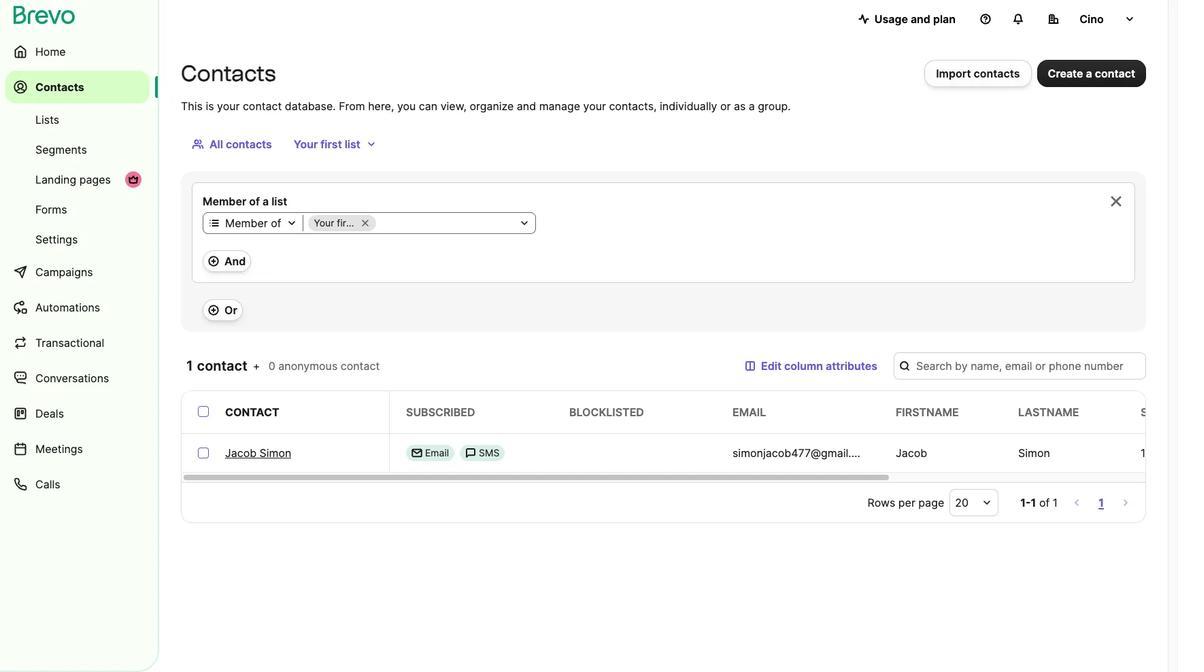 Task type: vqa. For each thing, say whether or not it's contained in the screenshot.
domain/subdomain
no



Task type: locate. For each thing, give the bounding box(es) containing it.
view,
[[441, 99, 467, 113]]

member
[[203, 195, 247, 208], [225, 216, 268, 230]]

0 horizontal spatial your
[[217, 99, 240, 113]]

a inside button
[[1087, 67, 1093, 80]]

contacts
[[181, 61, 276, 86], [35, 80, 84, 94]]

rows
[[868, 496, 896, 510]]

edit column attributes button
[[734, 353, 889, 380]]

1 jacob from the left
[[225, 447, 257, 460]]

1 simon from the left
[[260, 447, 292, 460]]

and left the plan
[[911, 12, 931, 26]]

Search by name, email or phone number search field
[[894, 353, 1147, 380]]

0 horizontal spatial simon
[[260, 447, 292, 460]]

1 vertical spatial of
[[271, 216, 281, 230]]

of up member of
[[249, 195, 260, 208]]

list
[[345, 137, 361, 151], [272, 195, 287, 208], [358, 217, 371, 229]]

and
[[911, 12, 931, 26], [517, 99, 536, 113]]

contact
[[225, 406, 280, 419]]

member of a list
[[203, 195, 287, 208]]

a right create
[[1087, 67, 1093, 80]]

simonjacob477@gmail.com
[[733, 447, 874, 460]]

of
[[249, 195, 260, 208], [271, 216, 281, 230], [1040, 496, 1050, 510]]

0 horizontal spatial jacob
[[225, 447, 257, 460]]

list inside button
[[345, 137, 361, 151]]

1 horizontal spatial jacob
[[896, 447, 928, 460]]

campaigns link
[[5, 256, 150, 289]]

contact
[[1096, 67, 1136, 80], [243, 99, 282, 113], [197, 358, 248, 374], [341, 359, 380, 373]]

automations link
[[5, 291, 150, 324]]

1 vertical spatial your
[[314, 217, 334, 229]]

1 horizontal spatial a
[[749, 99, 755, 113]]

0 vertical spatial a
[[1087, 67, 1093, 80]]

sms up 123456
[[1141, 406, 1166, 419]]

your right manage
[[584, 99, 606, 113]]

0 vertical spatial list
[[345, 137, 361, 151]]

this is your contact database. from here, you can view, organize and manage your contacts, individually or as a group.
[[181, 99, 791, 113]]

0 vertical spatial contacts
[[974, 67, 1021, 80]]

usage and plan button
[[848, 5, 967, 33]]

0 vertical spatial your
[[294, 137, 318, 151]]

member for member of
[[225, 216, 268, 230]]

contact right create
[[1096, 67, 1136, 80]]

1 horizontal spatial contacts
[[974, 67, 1021, 80]]

deals link
[[5, 398, 150, 430]]

of right 1-
[[1040, 496, 1050, 510]]

simon down the contact
[[260, 447, 292, 460]]

0 horizontal spatial of
[[249, 195, 260, 208]]

contacts up is
[[181, 61, 276, 86]]

1 left +
[[187, 358, 194, 374]]

forms
[[35, 203, 67, 216]]

all contacts
[[210, 137, 272, 151]]

0 vertical spatial first
[[321, 137, 342, 151]]

1 vertical spatial sms
[[479, 447, 500, 459]]

your right is
[[217, 99, 240, 113]]

your first list
[[294, 137, 361, 151], [314, 217, 371, 229]]

landing
[[35, 173, 76, 187]]

or button
[[203, 299, 243, 321]]

jacob down firstname
[[896, 447, 928, 460]]

1 horizontal spatial contacts
[[181, 61, 276, 86]]

of down the member of a list
[[271, 216, 281, 230]]

1 vertical spatial and
[[517, 99, 536, 113]]

1 your from the left
[[217, 99, 240, 113]]

0
[[269, 359, 276, 373]]

0 vertical spatial member
[[203, 195, 247, 208]]

2 jacob from the left
[[896, 447, 928, 460]]

deals
[[35, 407, 64, 421]]

create
[[1049, 67, 1084, 80]]

sms
[[1141, 406, 1166, 419], [479, 447, 500, 459]]

blocklisted
[[570, 406, 645, 419]]

first
[[321, 137, 342, 151], [337, 217, 355, 229]]

forms link
[[5, 196, 150, 223]]

member down the member of a list
[[225, 216, 268, 230]]

a
[[1087, 67, 1093, 80], [749, 99, 755, 113], [263, 195, 269, 208]]

from
[[339, 99, 365, 113]]

1 horizontal spatial of
[[271, 216, 281, 230]]

1 right 1-
[[1053, 496, 1059, 510]]

plan
[[934, 12, 956, 26]]

0 horizontal spatial a
[[263, 195, 269, 208]]

contact left +
[[197, 358, 248, 374]]

a up member of
[[263, 195, 269, 208]]

your
[[294, 137, 318, 151], [314, 217, 334, 229]]

1 inside button
[[1099, 496, 1105, 510]]

anonymous
[[279, 359, 338, 373]]

simon down "lastname"
[[1019, 447, 1051, 460]]

first inside button
[[321, 137, 342, 151]]

meetings
[[35, 442, 83, 456]]

jacob simon
[[225, 447, 292, 460]]

jacob for jacob
[[896, 447, 928, 460]]

1 vertical spatial first
[[337, 217, 355, 229]]

1-1 of 1
[[1021, 496, 1059, 510]]

0 vertical spatial your first list
[[294, 137, 361, 151]]

import
[[937, 67, 972, 80]]

2 horizontal spatial a
[[1087, 67, 1093, 80]]

1 horizontal spatial simon
[[1019, 447, 1051, 460]]

0 horizontal spatial and
[[517, 99, 536, 113]]

email
[[733, 406, 767, 419]]

left___c25ys image
[[466, 448, 477, 459]]

page
[[919, 496, 945, 510]]

2 horizontal spatial of
[[1040, 496, 1050, 510]]

1 vertical spatial a
[[749, 99, 755, 113]]

and left manage
[[517, 99, 536, 113]]

contacts up lists
[[35, 80, 84, 94]]

of inside button
[[271, 216, 281, 230]]

0 horizontal spatial contacts
[[226, 137, 272, 151]]

contacts right all
[[226, 137, 272, 151]]

1 right 1-1 of 1
[[1099, 496, 1105, 510]]

sms right left___c25ys image
[[479, 447, 500, 459]]

per
[[899, 496, 916, 510]]

0 vertical spatial of
[[249, 195, 260, 208]]

contact inside button
[[1096, 67, 1136, 80]]

jacob
[[225, 447, 257, 460], [896, 447, 928, 460]]

left___c25ys image
[[412, 448, 423, 459]]

contact right anonymous at the left bottom of the page
[[341, 359, 380, 373]]

member inside the "member of" button
[[225, 216, 268, 230]]

1
[[187, 358, 194, 374], [1032, 496, 1037, 510], [1053, 496, 1059, 510], [1099, 496, 1105, 510]]

can
[[419, 99, 438, 113]]

jacob down the contact
[[225, 447, 257, 460]]

left___rvooi image
[[128, 174, 139, 185]]

a right as
[[749, 99, 755, 113]]

contacts,
[[609, 99, 657, 113]]

1 horizontal spatial sms
[[1141, 406, 1166, 419]]

your first list inside your first list button
[[294, 137, 361, 151]]

home
[[35, 45, 66, 59]]

contact inside 1 contact + 0 anonymous contact
[[341, 359, 380, 373]]

1 vertical spatial member
[[225, 216, 268, 230]]

your
[[217, 99, 240, 113], [584, 99, 606, 113]]

and inside usage and plan button
[[911, 12, 931, 26]]

usage and plan
[[875, 12, 956, 26]]

simon
[[260, 447, 292, 460], [1019, 447, 1051, 460]]

1 vertical spatial contacts
[[226, 137, 272, 151]]

1 vertical spatial your first list
[[314, 217, 371, 229]]

your inside button
[[294, 137, 318, 151]]

1 horizontal spatial and
[[911, 12, 931, 26]]

member up the "member of" button
[[203, 195, 247, 208]]

first inside popup button
[[337, 217, 355, 229]]

member for member of a list
[[203, 195, 247, 208]]

contacts right import at the right of page
[[974, 67, 1021, 80]]

transactional
[[35, 336, 104, 350]]

1 vertical spatial list
[[272, 195, 287, 208]]

automations
[[35, 301, 100, 314]]

this
[[181, 99, 203, 113]]

contacts
[[974, 67, 1021, 80], [226, 137, 272, 151]]

2 vertical spatial of
[[1040, 496, 1050, 510]]

0 horizontal spatial sms
[[479, 447, 500, 459]]

1 right 20 popup button
[[1032, 496, 1037, 510]]

2 vertical spatial list
[[358, 217, 371, 229]]

1 horizontal spatial your
[[584, 99, 606, 113]]

0 vertical spatial and
[[911, 12, 931, 26]]



Task type: describe. For each thing, give the bounding box(es) containing it.
edit
[[762, 359, 782, 373]]

settings
[[35, 233, 78, 246]]

123456
[[1141, 447, 1179, 460]]

1 button
[[1097, 493, 1107, 513]]

as
[[734, 99, 746, 113]]

0 horizontal spatial contacts
[[35, 80, 84, 94]]

your first list button
[[283, 131, 388, 158]]

segments
[[35, 143, 87, 157]]

meetings link
[[5, 433, 150, 466]]

of for member of
[[271, 216, 281, 230]]

1-
[[1021, 496, 1032, 510]]

+
[[253, 359, 260, 373]]

simon inside 'jacob simon' link
[[260, 447, 292, 460]]

and
[[225, 255, 246, 268]]

import contacts button
[[925, 60, 1032, 87]]

your first list inside your first list popup button
[[314, 217, 371, 229]]

email
[[425, 447, 449, 459]]

rows per page
[[868, 496, 945, 510]]

or
[[225, 304, 237, 317]]

usage
[[875, 12, 909, 26]]

your inside popup button
[[314, 217, 334, 229]]

jacob for jacob simon
[[225, 447, 257, 460]]

is
[[206, 99, 214, 113]]

20 button
[[950, 489, 999, 517]]

individually
[[660, 99, 718, 113]]

jacob simon link
[[225, 445, 292, 461]]

and button
[[203, 250, 251, 272]]

0 vertical spatial sms
[[1141, 406, 1166, 419]]

you
[[397, 99, 416, 113]]

landing pages
[[35, 173, 111, 187]]

firstname
[[896, 406, 960, 419]]

list inside popup button
[[358, 217, 371, 229]]

all contacts button
[[181, 131, 283, 158]]

cino button
[[1038, 5, 1147, 33]]

campaigns
[[35, 265, 93, 279]]

member of
[[225, 216, 281, 230]]

manage
[[540, 99, 581, 113]]

home link
[[5, 35, 150, 68]]

import contacts
[[937, 67, 1021, 80]]

all
[[210, 137, 223, 151]]

member of button
[[204, 215, 303, 231]]

calls link
[[5, 468, 150, 501]]

conversations link
[[5, 362, 150, 395]]

2 simon from the left
[[1019, 447, 1051, 460]]

2 vertical spatial a
[[263, 195, 269, 208]]

calls
[[35, 478, 60, 491]]

create a contact
[[1049, 67, 1136, 80]]

of for member of a list
[[249, 195, 260, 208]]

edit column attributes
[[762, 359, 878, 373]]

2 your from the left
[[584, 99, 606, 113]]

20
[[956, 496, 969, 510]]

database.
[[285, 99, 336, 113]]

settings link
[[5, 226, 150, 253]]

create a contact button
[[1038, 60, 1147, 87]]

column
[[785, 359, 824, 373]]

conversations
[[35, 372, 109, 385]]

segments link
[[5, 136, 150, 163]]

lists link
[[5, 106, 150, 133]]

your first list button
[[304, 215, 536, 231]]

attributes
[[826, 359, 878, 373]]

subscribed
[[406, 406, 475, 419]]

lists
[[35, 113, 59, 127]]

cino
[[1080, 12, 1105, 26]]

organize
[[470, 99, 514, 113]]

lastname
[[1019, 406, 1080, 419]]

contacts for all contacts
[[226, 137, 272, 151]]

or
[[721, 99, 731, 113]]

contacts link
[[5, 71, 150, 103]]

contact up all contacts
[[243, 99, 282, 113]]

contacts for import contacts
[[974, 67, 1021, 80]]

pages
[[79, 173, 111, 187]]

here,
[[368, 99, 394, 113]]

1 contact + 0 anonymous contact
[[187, 358, 380, 374]]

landing pages link
[[5, 166, 150, 193]]

group.
[[758, 99, 791, 113]]

transactional link
[[5, 327, 150, 359]]



